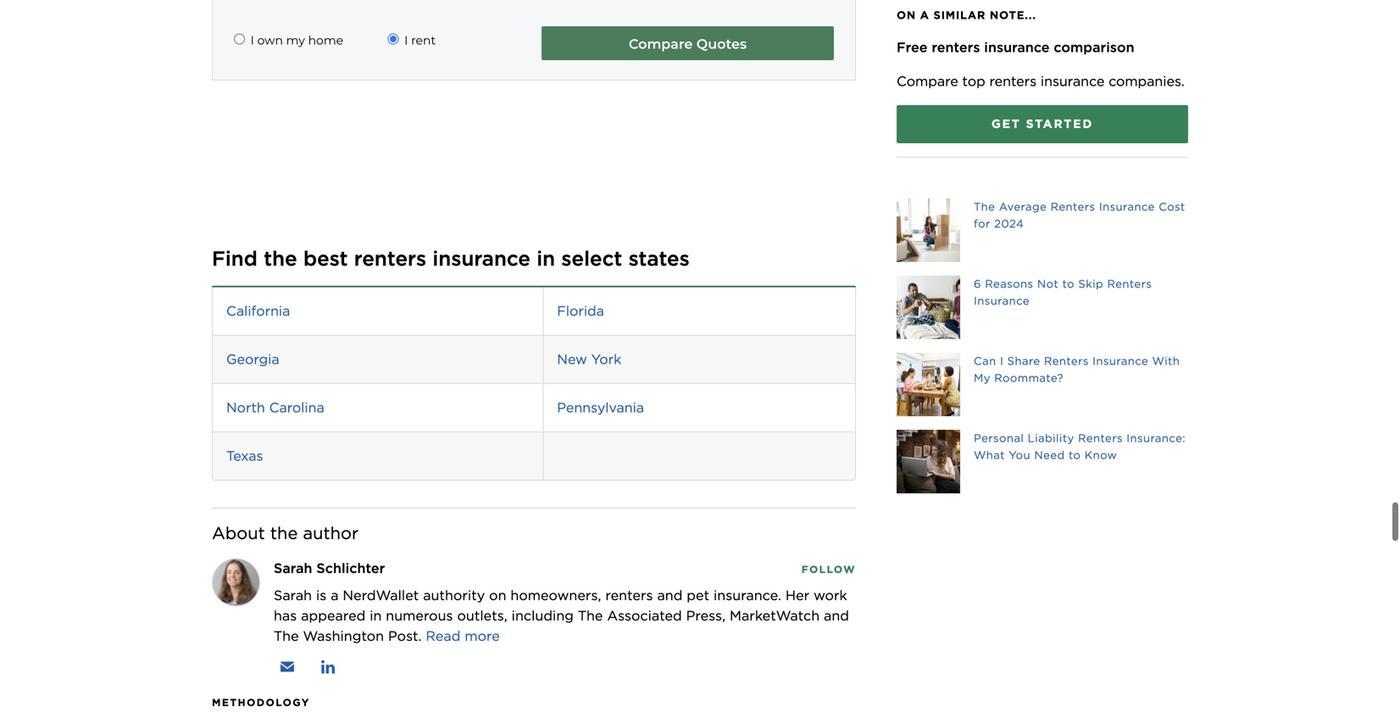 Task type: describe. For each thing, give the bounding box(es) containing it.
skip
[[1079, 277, 1104, 290]]

numerous
[[386, 604, 453, 621]]

follow
[[802, 560, 856, 572]]

texas link
[[226, 444, 263, 461]]

read more
[[426, 624, 500, 641]]

marketwatch
[[730, 604, 820, 621]]

1 horizontal spatial the
[[578, 604, 603, 621]]

washington
[[303, 624, 384, 641]]

2024
[[995, 217, 1024, 230]]

read
[[426, 624, 461, 641]]

sarah for sarah is a nerdwallet authority on homeowners, renters and pet insurance. her work has appeared in numerous outlets, including the associated press, marketwatch and the washington post.
[[274, 584, 312, 600]]

read more link
[[426, 624, 500, 641]]

about the author
[[212, 520, 359, 540]]

similar
[[934, 8, 986, 22]]

renters right best
[[354, 243, 427, 267]]

sarah schlichter
[[274, 557, 385, 573]]

free renters insurance comparison
[[897, 39, 1135, 56]]

states
[[629, 243, 690, 267]]

insurance.
[[714, 584, 782, 600]]

not
[[1038, 277, 1059, 290]]

with
[[1153, 354, 1181, 368]]

roommate?
[[995, 371, 1064, 385]]

including
[[512, 604, 574, 621]]

2 vertical spatial insurance
[[433, 243, 531, 267]]

6 reasons not to skip renters insurance link
[[897, 276, 1189, 339]]

personal liability renters insurance: what you need to know
[[974, 432, 1186, 462]]

sarah schlichter link
[[274, 557, 385, 573]]

average
[[999, 200, 1047, 213]]

renters inside personal liability renters insurance: what you need to know
[[1079, 432, 1123, 445]]

6 reasons not to skip renters insurance
[[974, 277, 1153, 307]]

my
[[974, 371, 991, 385]]

best
[[304, 243, 348, 267]]

follow button
[[802, 557, 856, 573]]

insurance inside "can i share renters insurance with my roommate?"
[[1093, 354, 1149, 368]]

has
[[274, 604, 297, 621]]

personal liability renters insurance: what you need to know link
[[897, 430, 1189, 493]]

sarah for sarah schlichter
[[274, 557, 312, 573]]

new york
[[557, 348, 622, 364]]

comparison
[[1054, 39, 1135, 56]]

0 vertical spatial a
[[921, 8, 930, 22]]

compare top renters insurance companies.
[[897, 73, 1185, 89]]

post.
[[388, 624, 422, 641]]

know
[[1085, 449, 1118, 462]]

schlichter
[[317, 557, 385, 573]]

can
[[974, 354, 997, 368]]

the for author
[[270, 520, 298, 540]]

authority
[[423, 584, 485, 600]]

north carolina
[[226, 396, 325, 412]]

is
[[316, 584, 327, 600]]

find the best renters insurance in select states
[[212, 243, 690, 267]]

you
[[1009, 449, 1031, 462]]

pennsylvania link
[[557, 396, 644, 412]]

renters inside 6 reasons not to skip renters insurance
[[1108, 277, 1153, 290]]

note...
[[990, 8, 1037, 22]]

need
[[1035, 449, 1065, 462]]

for
[[974, 217, 991, 230]]

sarah schlichter image
[[213, 556, 259, 602]]

her
[[786, 584, 810, 600]]

nerdwallet
[[343, 584, 419, 600]]

carolina
[[269, 396, 325, 412]]

can i share renters insurance with my roommate? link
[[897, 353, 1189, 416]]

california link
[[226, 299, 290, 316]]

on a similar note...
[[897, 8, 1037, 22]]

in inside sarah is a nerdwallet authority on homeowners, renters and pet insurance. her work has appeared in numerous outlets, including the associated press, marketwatch and the washington post.
[[370, 604, 382, 621]]

the inside the average renters insurance cost for 2024
[[974, 200, 996, 213]]

the average renters insurance cost for 2024
[[974, 200, 1186, 230]]

to inside personal liability renters insurance: what you need to know
[[1069, 449, 1081, 462]]

can i share renters insurance with my roommate?
[[974, 354, 1181, 385]]

on
[[897, 8, 917, 22]]

free
[[897, 39, 928, 56]]



Task type: vqa. For each thing, say whether or not it's contained in the screenshot.
the money
no



Task type: locate. For each thing, give the bounding box(es) containing it.
new york link
[[557, 348, 622, 364]]

the down homeowners,
[[578, 604, 603, 621]]

renters inside the average renters insurance cost for 2024
[[1051, 200, 1096, 213]]

0 vertical spatial insurance
[[985, 39, 1050, 56]]

more
[[465, 624, 500, 641]]

a
[[921, 8, 930, 22], [331, 584, 339, 600]]

renters right average
[[1051, 200, 1096, 213]]

get started link
[[897, 105, 1189, 143]]

find
[[212, 243, 258, 267]]

work
[[814, 584, 848, 600]]

insurance left cost on the top of the page
[[1100, 200, 1156, 213]]

new
[[557, 348, 587, 364]]

sarah up 'has'
[[274, 584, 312, 600]]

renters down free renters insurance comparison
[[990, 73, 1037, 89]]

renters up associated
[[606, 584, 653, 600]]

renters up roommate?
[[1045, 354, 1089, 368]]

top
[[963, 73, 986, 89]]

0 vertical spatial in
[[537, 243, 555, 267]]

renters
[[1051, 200, 1096, 213], [1108, 277, 1153, 290], [1045, 354, 1089, 368], [1079, 432, 1123, 445]]

i
[[1001, 354, 1004, 368]]

0 vertical spatial the
[[264, 243, 297, 267]]

on
[[489, 584, 507, 600]]

1 horizontal spatial and
[[824, 604, 850, 621]]

the up for
[[974, 200, 996, 213]]

renters up know
[[1079, 432, 1123, 445]]

homeowners,
[[511, 584, 602, 600]]

get
[[992, 117, 1021, 131]]

the
[[974, 200, 996, 213], [578, 604, 603, 621], [274, 624, 299, 641]]

to
[[1063, 277, 1075, 290], [1069, 449, 1081, 462]]

0 vertical spatial insurance
[[1100, 200, 1156, 213]]

sarah inside sarah is a nerdwallet authority on homeowners, renters and pet insurance. her work has appeared in numerous outlets, including the associated press, marketwatch and the washington post.
[[274, 584, 312, 600]]

personal
[[974, 432, 1024, 445]]

texas
[[226, 444, 263, 461]]

share
[[1008, 354, 1041, 368]]

a right on
[[921, 8, 930, 22]]

florida link
[[557, 299, 604, 316]]

6
[[974, 277, 982, 290]]

georgia link
[[226, 348, 279, 364]]

the right about
[[270, 520, 298, 540]]

1 vertical spatial the
[[270, 520, 298, 540]]

liability
[[1028, 432, 1075, 445]]

0 vertical spatial the
[[974, 200, 996, 213]]

1 vertical spatial insurance
[[974, 294, 1030, 307]]

2 sarah from the top
[[274, 584, 312, 600]]

florida
[[557, 299, 604, 316]]

the
[[264, 243, 297, 267], [270, 520, 298, 540]]

compare
[[897, 73, 959, 89]]

in down the "nerdwallet"
[[370, 604, 382, 621]]

pet
[[687, 584, 710, 600]]

get started
[[992, 117, 1094, 131]]

sarah down about the author
[[274, 557, 312, 573]]

insurance left with
[[1093, 354, 1149, 368]]

renters right skip
[[1108, 277, 1153, 290]]

to inside 6 reasons not to skip renters insurance
[[1063, 277, 1075, 290]]

1 horizontal spatial in
[[537, 243, 555, 267]]

methodology
[[212, 693, 310, 705]]

1 sarah from the top
[[274, 557, 312, 573]]

insurance:
[[1127, 432, 1186, 445]]

insurance
[[985, 39, 1050, 56], [1041, 73, 1105, 89], [433, 243, 531, 267]]

1 vertical spatial and
[[824, 604, 850, 621]]

2 vertical spatial insurance
[[1093, 354, 1149, 368]]

1 horizontal spatial a
[[921, 8, 930, 22]]

the left best
[[264, 243, 297, 267]]

to right need
[[1069, 449, 1081, 462]]

insurance inside 6 reasons not to skip renters insurance
[[974, 294, 1030, 307]]

appeared
[[301, 604, 366, 621]]

2 vertical spatial the
[[274, 624, 299, 641]]

and left pet
[[658, 584, 683, 600]]

author
[[303, 520, 359, 540]]

started
[[1026, 117, 1094, 131]]

sarah is a nerdwallet authority on homeowners, renters and pet insurance. her work has appeared in numerous outlets, including the associated press, marketwatch and the washington post.
[[274, 584, 850, 641]]

1 vertical spatial a
[[331, 584, 339, 600]]

north
[[226, 396, 265, 412]]

1 vertical spatial to
[[1069, 449, 1081, 462]]

and
[[658, 584, 683, 600], [824, 604, 850, 621]]

renters inside sarah is a nerdwallet authority on homeowners, renters and pet insurance. her work has appeared in numerous outlets, including the associated press, marketwatch and the washington post.
[[606, 584, 653, 600]]

0 horizontal spatial a
[[331, 584, 339, 600]]

about the author element
[[212, 504, 856, 677]]

what
[[974, 449, 1006, 462]]

0 horizontal spatial and
[[658, 584, 683, 600]]

in left the select
[[537, 243, 555, 267]]

a right "is"
[[331, 584, 339, 600]]

north carolina link
[[226, 396, 325, 412]]

california
[[226, 299, 290, 316]]

georgia
[[226, 348, 279, 364]]

renters
[[932, 39, 981, 56], [990, 73, 1037, 89], [354, 243, 427, 267], [606, 584, 653, 600]]

the down 'has'
[[274, 624, 299, 641]]

a inside sarah is a nerdwallet authority on homeowners, renters and pet insurance. her work has appeared in numerous outlets, including the associated press, marketwatch and the washington post.
[[331, 584, 339, 600]]

the average renters insurance cost for 2024 link
[[897, 198, 1189, 262]]

1 vertical spatial insurance
[[1041, 73, 1105, 89]]

companies.
[[1109, 73, 1185, 89]]

about
[[212, 520, 265, 540]]

to right not
[[1063, 277, 1075, 290]]

outlets,
[[457, 604, 508, 621]]

0 horizontal spatial in
[[370, 604, 382, 621]]

the for best
[[264, 243, 297, 267]]

1 vertical spatial the
[[578, 604, 603, 621]]

york
[[591, 348, 622, 364]]

sarah
[[274, 557, 312, 573], [274, 584, 312, 600]]

0 vertical spatial to
[[1063, 277, 1075, 290]]

0 vertical spatial sarah
[[274, 557, 312, 573]]

renters inside "can i share renters insurance with my roommate?"
[[1045, 354, 1089, 368]]

0 vertical spatial and
[[658, 584, 683, 600]]

reasons
[[985, 277, 1034, 290]]

press,
[[686, 604, 726, 621]]

insurance
[[1100, 200, 1156, 213], [974, 294, 1030, 307], [1093, 354, 1149, 368]]

1 vertical spatial sarah
[[274, 584, 312, 600]]

associated
[[607, 604, 682, 621]]

cost
[[1159, 200, 1186, 213]]

renters down similar
[[932, 39, 981, 56]]

2 horizontal spatial the
[[974, 200, 996, 213]]

insurance inside the average renters insurance cost for 2024
[[1100, 200, 1156, 213]]

0 horizontal spatial the
[[274, 624, 299, 641]]

and down work
[[824, 604, 850, 621]]

pennsylvania
[[557, 396, 644, 412]]

insurance down reasons
[[974, 294, 1030, 307]]

1 vertical spatial in
[[370, 604, 382, 621]]

select
[[562, 243, 623, 267]]



